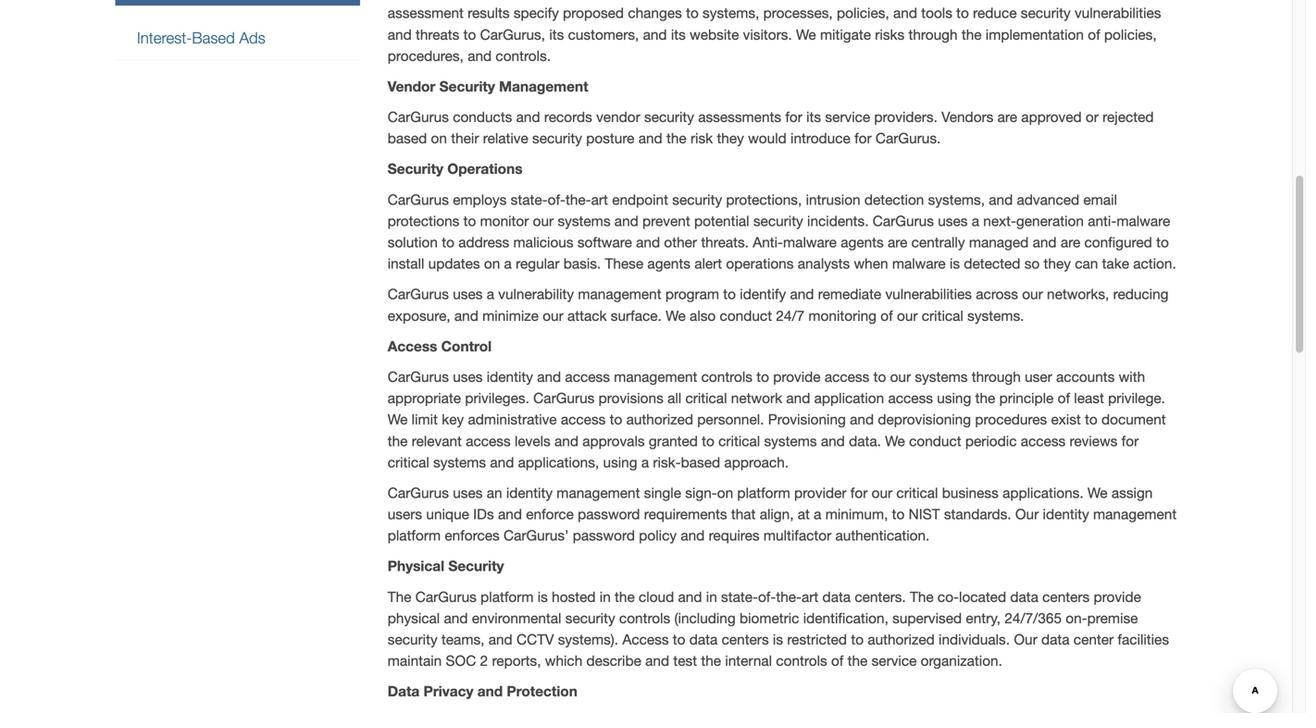Task type: describe. For each thing, give the bounding box(es) containing it.
authentication.
[[836, 528, 930, 545]]

security operations
[[388, 160, 523, 178]]

analysts
[[798, 256, 850, 272]]

0 horizontal spatial agents
[[648, 256, 691, 272]]

provisions
[[599, 390, 664, 407]]

our inside 'cargurus uses identity and access management controls to provide access to our systems     through user accounts with appropriate privileges. cargurus provisions all critical network     and application access using the principle of least privilege. we limit key administrative     access to authorized personnel. provisioning and deprovisioning procedures exist to     document the relevant access levels and approvals granted to critical systems and data.     we conduct periodic access reviews for critical systems and applications, using a risk-based approach.'
[[890, 369, 911, 386]]

we inside cargurus uses an identity management single sign-on platform provider for our critical     business applications. we assign users unique ids and enforce password requirements that     align, at a minimum, to nist standards. our identity management platform enforces cargurus'     password policy and requires multifactor authentication.
[[1088, 485, 1108, 502]]

access up application
[[825, 369, 870, 386]]

identify
[[740, 286, 786, 303]]

solution
[[388, 234, 438, 251]]

to inside cargurus uses an identity management single sign-on platform provider for our critical     business applications. we assign users unique ids and enforce password requirements that     align, at a minimum, to nist standards. our identity management platform enforces cargurus'     password policy and requires multifactor authentication.
[[892, 507, 905, 523]]

controls inside 'cargurus uses identity and access management controls to provide access to our systems     through user accounts with appropriate privileges. cargurus provisions all critical network     and application access using the principle of least privilege. we limit key administrative     access to authorized personnel. provisioning and deprovisioning procedures exist to     document the relevant access levels and approvals granted to critical systems and data.     we conduct periodic access reviews for critical systems and applications, using a risk-based approach.'
[[702, 369, 753, 386]]

vendors
[[942, 109, 994, 126]]

2
[[480, 653, 488, 670]]

data down on-
[[1042, 632, 1070, 649]]

management down assign
[[1094, 507, 1177, 523]]

and down "generation" at the top
[[1033, 234, 1057, 251]]

maintain
[[388, 653, 442, 670]]

applications,
[[518, 455, 599, 471]]

vulnerability
[[498, 286, 574, 303]]

security up systems). at the bottom left
[[566, 611, 615, 627]]

minimum,
[[826, 507, 888, 523]]

management down applications,
[[557, 485, 640, 502]]

control
[[441, 338, 492, 355]]

provider
[[795, 485, 847, 502]]

for right introduce
[[855, 130, 872, 147]]

for left "its"
[[786, 109, 803, 126]]

program
[[666, 286, 720, 303]]

1 vertical spatial password
[[573, 528, 635, 545]]

our down vulnerability
[[543, 308, 564, 324]]

anti-
[[753, 234, 783, 251]]

security down the records
[[533, 130, 582, 147]]

physical
[[388, 611, 440, 627]]

records
[[544, 109, 592, 126]]

they inside 'cargurus employs state-of-the-art endpoint security protections, intrusion detection     systems, and advanced email protections to monitor our systems and prevent potential     security incidents. cargurus uses a next-generation anti-malware solution to address     malicious software and other threats. anti-malware agents are centrally managed and are     configured to install updates on a regular basis. these agents alert operations analysts     when malware is detected so they can take action.'
[[1044, 256, 1071, 272]]

2 vertical spatial identity
[[1043, 507, 1090, 523]]

key
[[442, 412, 464, 428]]

data.
[[849, 433, 881, 450]]

procedures
[[975, 412, 1048, 428]]

a inside 'cargurus uses identity and access management controls to provide access to our systems     through user accounts with appropriate privileges. cargurus provisions all critical network     and application access using the principle of least privilege. we limit key administrative     access to authorized personnel. provisioning and deprovisioning procedures exist to     document the relevant access levels and approvals granted to critical systems and data.     we conduct periodic access reviews for critical systems and applications, using a risk-based approach.'
[[642, 455, 649, 471]]

cargurus down the detection
[[873, 213, 934, 230]]

monitor
[[480, 213, 529, 230]]

uses for cargurus uses an identity management single sign-on platform provider for our critical     business applications. we assign users unique ids and enforce password requirements that     align, at a minimum, to nist standards. our identity management platform enforces cargurus'     password policy and requires multifactor authentication.
[[453, 485, 483, 502]]

access up provisions
[[565, 369, 610, 386]]

networks,
[[1047, 286, 1110, 303]]

access down "exist"
[[1021, 433, 1066, 450]]

assign
[[1112, 485, 1153, 502]]

and left test
[[646, 653, 670, 670]]

configured
[[1085, 234, 1153, 251]]

operations
[[447, 160, 523, 178]]

to up action.
[[1157, 234, 1169, 251]]

software
[[578, 234, 632, 251]]

ids
[[473, 507, 494, 523]]

data privacy and protection
[[388, 684, 578, 701]]

center
[[1074, 632, 1114, 649]]

potential
[[694, 213, 750, 230]]

user
[[1025, 369, 1053, 386]]

entry,
[[966, 611, 1001, 627]]

to up test
[[673, 632, 686, 649]]

the left cloud
[[615, 589, 635, 606]]

based inside 'cargurus uses identity and access management controls to provide access to our systems     through user accounts with appropriate privileges. cargurus provisions all critical network     and application access using the principle of least privilege. we limit key administrative     access to authorized personnel. provisioning and deprovisioning procedures exist to     document the relevant access levels and approvals granted to critical systems and data.     we conduct periodic access reviews for critical systems and applications, using a risk-based approach.'
[[681, 455, 721, 471]]

and up applications,
[[555, 433, 579, 450]]

deprovisioning
[[878, 412, 972, 428]]

rejected
[[1103, 109, 1154, 126]]

a left regular
[[504, 256, 512, 272]]

on inside 'cargurus employs state-of-the-art endpoint security protections, intrusion detection     systems, and advanced email protections to monitor our systems and prevent potential     security incidents. cargurus uses a next-generation anti-malware solution to address     malicious software and other threats. anti-malware agents are centrally managed and are     configured to install updates on a regular basis. these agents alert operations analysts     when malware is detected so they can take action.'
[[484, 256, 500, 272]]

on inside cargurus uses an identity management single sign-on platform provider for our critical     business applications. we assign users unique ids and enforce password requirements that     align, at a minimum, to nist standards. our identity management platform enforces cargurus'     password policy and requires multifactor authentication.
[[717, 485, 734, 502]]

updates
[[428, 256, 480, 272]]

cargurus inside the cargurus platform is hosted in the cloud and in state-of-the-art data centers. the     co-located data centers provide physical and environmental security controls (including     biometric identification, supervised entry, 24/7/365 on-premise security teams, and     cctv systems). access to data centers is restricted to authorized individuals. our     data center facilities maintain soc 2 reports, which describe and test the internal     controls of the service organization.
[[416, 589, 477, 606]]

and up relative
[[516, 109, 540, 126]]

our inside 'cargurus employs state-of-the-art endpoint security protections, intrusion detection     systems, and advanced email protections to monitor our systems and prevent potential     security incidents. cargurus uses a next-generation anti-malware solution to address     malicious software and other threats. anti-malware agents are centrally managed and are     configured to install updates on a regular basis. these agents alert operations analysts     when malware is detected so they can take action.'
[[533, 213, 554, 230]]

the inside cargurus conducts and records vendor security assessments for its service providers.     vendors are approved or rejected based on their relative security posture and the risk     they would introduce for cargurus.
[[667, 130, 687, 147]]

cargurus up appropriate
[[388, 369, 449, 386]]

the left relevant
[[388, 433, 408, 450]]

management
[[499, 78, 589, 95]]

0 horizontal spatial centers
[[722, 632, 769, 649]]

their
[[451, 130, 479, 147]]

(including
[[675, 611, 736, 627]]

unique
[[426, 507, 469, 523]]

cargurus up protections
[[388, 192, 449, 208]]

protection
[[507, 684, 578, 701]]

risk-
[[653, 455, 681, 471]]

a left next- at top
[[972, 213, 980, 230]]

to down "identification," at the right of the page
[[851, 632, 864, 649]]

interest-based ads
[[137, 28, 266, 47]]

data up "identification," at the right of the page
[[823, 589, 851, 606]]

and down requirements
[[681, 528, 705, 545]]

state- inside the cargurus platform is hosted in the cloud and in state-of-the-art data centers. the     co-located data centers provide physical and environmental security controls (including     biometric identification, supervised entry, 24/7/365 on-premise security teams, and     cctv systems). access to data centers is restricted to authorized individuals. our     data center facilities maintain soc 2 reports, which describe and test the internal     controls of the service organization.
[[721, 589, 758, 606]]

protections,
[[726, 192, 802, 208]]

systems down provisioning
[[764, 433, 817, 450]]

management inside 'cargurus uses identity and access management controls to provide access to our systems     through user accounts with appropriate privileges. cargurus provisions all critical network     and application access using the principle of least privilege. we limit key administrative     access to authorized personnel. provisioning and deprovisioning procedures exist to     document the relevant access levels and approvals granted to critical systems and data.     we conduct periodic access reviews for critical systems and applications, using a risk-based approach.'
[[614, 369, 698, 386]]

of- inside 'cargurus employs state-of-the-art endpoint security protections, intrusion detection     systems, and advanced email protections to monitor our systems and prevent potential     security incidents. cargurus uses a next-generation anti-malware solution to address     malicious software and other threats. anti-malware agents are centrally managed and are     configured to install updates on a regular basis. these agents alert operations analysts     when malware is detected so they can take action.'
[[548, 192, 566, 208]]

cargurus inside cargurus conducts and records vendor security assessments for its service providers.     vendors are approved or rejected based on their relative security posture and the risk     they would introduce for cargurus.
[[388, 109, 449, 126]]

next-
[[984, 213, 1017, 230]]

endpoint
[[612, 192, 669, 208]]

of inside the cargurus uses a vulnerability management program to identify and remediate     vulnerabilities across our networks, reducing exposure, and minimize our attack surface.     we also conduct 24/7 monitoring of our critical systems.
[[881, 308, 893, 324]]

security for vendor
[[440, 78, 495, 95]]

vendor security management
[[388, 78, 589, 95]]

critical down personnel.
[[719, 433, 760, 450]]

these
[[605, 256, 644, 272]]

1 vertical spatial platform
[[388, 528, 441, 545]]

cargurus'
[[504, 528, 569, 545]]

individuals.
[[939, 632, 1010, 649]]

install
[[388, 256, 424, 272]]

to down employs
[[464, 213, 476, 230]]

security up anti-
[[754, 213, 804, 230]]

on-
[[1066, 611, 1088, 627]]

enforce
[[526, 507, 574, 523]]

located
[[959, 589, 1007, 606]]

and up reports,
[[489, 632, 513, 649]]

access up deprovisioning
[[889, 390, 933, 407]]

facilities
[[1118, 632, 1170, 649]]

and down prevent
[[636, 234, 660, 251]]

0 horizontal spatial are
[[888, 234, 908, 251]]

uses for cargurus uses identity and access management controls to provide access to our systems     through user accounts with appropriate privileges. cargurus provisions all critical network     and application access using the principle of least privilege. we limit key administrative     access to authorized personnel. provisioning and deprovisioning procedures exist to     document the relevant access levels and approvals granted to critical systems and data.     we conduct periodic access reviews for critical systems and applications, using a risk-based approach.
[[453, 369, 483, 386]]

1 vertical spatial identity
[[506, 485, 553, 502]]

co-
[[938, 589, 959, 606]]

1 vertical spatial malware
[[783, 234, 837, 251]]

reports,
[[492, 653, 541, 670]]

access control
[[388, 338, 492, 355]]

standards.
[[944, 507, 1012, 523]]

and up teams,
[[444, 611, 468, 627]]

data up 24/7/365
[[1011, 589, 1039, 606]]

to up network
[[757, 369, 769, 386]]

email
[[1084, 192, 1118, 208]]

state- inside 'cargurus employs state-of-the-art endpoint security protections, intrusion detection     systems, and advanced email protections to monitor our systems and prevent potential     security incidents. cargurus uses a next-generation anti-malware solution to address     malicious software and other threats. anti-malware agents are centrally managed and are     configured to install updates on a regular basis. these agents alert operations analysts     when malware is detected so they can take action.'
[[511, 192, 548, 208]]

they inside cargurus conducts and records vendor security assessments for its service providers.     vendors are approved or rejected based on their relative security posture and the risk     they would introduce for cargurus.
[[717, 130, 744, 147]]

for inside 'cargurus uses identity and access management controls to provide access to our systems     through user accounts with appropriate privileges. cargurus provisions all critical network     and application access using the principle of least privilege. we limit key administrative     access to authorized personnel. provisioning and deprovisioning procedures exist to     document the relevant access levels and approvals granted to critical systems and data.     we conduct periodic access reviews for critical systems and applications, using a risk-based approach.'
[[1122, 433, 1139, 450]]

access up approvals
[[561, 412, 606, 428]]

systems inside 'cargurus employs state-of-the-art endpoint security protections, intrusion detection     systems, and advanced email protections to monitor our systems and prevent potential     security incidents. cargurus uses a next-generation anti-malware solution to address     malicious software and other threats. anti-malware agents are centrally managed and are     configured to install updates on a regular basis. these agents alert operations analysts     when malware is detected so they can take action.'
[[558, 213, 611, 230]]

to up updates
[[442, 234, 455, 251]]

interest-based ads menu
[[115, 0, 360, 61]]

0 vertical spatial password
[[578, 507, 640, 523]]

a inside the cargurus uses a vulnerability management program to identify and remediate     vulnerabilities across our networks, reducing exposure, and minimize our attack surface.     we also conduct 24/7 monitoring of our critical systems.
[[487, 286, 494, 303]]

1 the from the left
[[388, 589, 412, 606]]

and left "data."
[[821, 433, 845, 450]]

its
[[807, 109, 822, 126]]

users
[[388, 507, 422, 523]]

and down endpoint
[[615, 213, 639, 230]]

limit
[[412, 412, 438, 428]]

teams,
[[442, 632, 485, 649]]

and up administrative
[[537, 369, 561, 386]]

to inside the cargurus uses a vulnerability management program to identify and remediate     vulnerabilities across our networks, reducing exposure, and minimize our attack surface.     we also conduct 24/7 monitoring of our critical systems.
[[724, 286, 736, 303]]

and up "data."
[[850, 412, 874, 428]]

2 horizontal spatial malware
[[1117, 213, 1171, 230]]

we right "data."
[[885, 433, 905, 450]]

provide inside the cargurus platform is hosted in the cloud and in state-of-the-art data centers. the     co-located data centers provide physical and environmental security controls (including     biometric identification, supervised entry, 24/7/365 on-premise security teams, and     cctv systems). access to data centers is restricted to authorized individuals. our     data center facilities maintain soc 2 reports, which describe and test the internal     controls of the service organization.
[[1094, 589, 1142, 606]]

approved
[[1022, 109, 1082, 126]]

interest-
[[137, 28, 192, 47]]

regular
[[516, 256, 560, 272]]

our down vulnerabilities
[[897, 308, 918, 324]]

based inside cargurus conducts and records vendor security assessments for its service providers.     vendors are approved or rejected based on their relative security posture and the risk     they would introduce for cargurus.
[[388, 130, 427, 147]]

2 horizontal spatial platform
[[738, 485, 791, 502]]

and up next- at top
[[989, 192, 1013, 208]]

uses inside 'cargurus employs state-of-the-art endpoint security protections, intrusion detection     systems, and advanced email protections to monitor our systems and prevent potential     security incidents. cargurus uses a next-generation anti-malware solution to address     malicious software and other threats. anti-malware agents are centrally managed and are     configured to install updates on a regular basis. these agents alert operations analysts     when malware is detected so they can take action.'
[[938, 213, 968, 230]]

the cargurus platform is hosted in the cloud and in state-of-the-art data centers. the     co-located data centers provide physical and environmental security controls (including     biometric identification, supervised entry, 24/7/365 on-premise security teams, and     cctv systems). access to data centers is restricted to authorized individuals. our     data center facilities maintain soc 2 reports, which describe and test the internal     controls of the service organization.
[[388, 589, 1170, 670]]

policy
[[639, 528, 677, 545]]

advanced
[[1017, 192, 1080, 208]]

uses for cargurus uses a vulnerability management program to identify and remediate     vulnerabilities across our networks, reducing exposure, and minimize our attack surface.     we also conduct 24/7 monitoring of our critical systems.
[[453, 286, 483, 303]]

to down personnel.
[[702, 433, 715, 450]]

systems,
[[928, 192, 985, 208]]

conduct inside the cargurus uses a vulnerability management program to identify and remediate     vulnerabilities across our networks, reducing exposure, and minimize our attack surface.     we also conduct 24/7 monitoring of our critical systems.
[[720, 308, 772, 324]]

1 vertical spatial is
[[538, 589, 548, 606]]

the down through
[[976, 390, 996, 407]]

provisioning
[[768, 412, 846, 428]]

at
[[798, 507, 810, 523]]

address
[[459, 234, 510, 251]]

introduce
[[791, 130, 851, 147]]

reducing
[[1114, 286, 1169, 303]]

data
[[388, 684, 420, 701]]

cargurus up levels
[[534, 390, 595, 407]]

security up risk
[[645, 109, 694, 126]]

systems down relevant
[[433, 455, 486, 471]]

vendor
[[388, 78, 436, 95]]

we left limit
[[388, 412, 408, 428]]

through
[[972, 369, 1021, 386]]



Task type: locate. For each thing, give the bounding box(es) containing it.
1 horizontal spatial on
[[484, 256, 500, 272]]

of down remediate
[[881, 308, 893, 324]]

are right vendors
[[998, 109, 1018, 126]]

single
[[644, 485, 682, 502]]

the up supervised
[[910, 589, 934, 606]]

in right the hosted
[[600, 589, 611, 606]]

providers.
[[875, 109, 938, 126]]

they
[[717, 130, 744, 147], [1044, 256, 1071, 272]]

exist
[[1052, 412, 1081, 428]]

1 horizontal spatial are
[[998, 109, 1018, 126]]

is inside 'cargurus employs state-of-the-art endpoint security protections, intrusion detection     systems, and advanced email protections to monitor our systems and prevent potential     security incidents. cargurus uses a next-generation anti-malware solution to address     malicious software and other threats. anti-malware agents are centrally managed and are     configured to install updates on a regular basis. these agents alert operations analysts     when malware is detected so they can take action.'
[[950, 256, 960, 272]]

the-
[[566, 192, 591, 208], [776, 589, 802, 606]]

1 horizontal spatial the
[[910, 589, 934, 606]]

of inside 'cargurus uses identity and access management controls to provide access to our systems     through user accounts with appropriate privileges. cargurus provisions all critical network     and application access using the principle of least privilege. we limit key administrative     access to authorized personnel. provisioning and deprovisioning procedures exist to     document the relevant access levels and approvals granted to critical systems and data.     we conduct periodic access reviews for critical systems and applications, using a risk-based approach.'
[[1058, 390, 1071, 407]]

controls down 'restricted'
[[776, 653, 828, 670]]

our
[[533, 213, 554, 230], [1023, 286, 1043, 303], [543, 308, 564, 324], [897, 308, 918, 324], [890, 369, 911, 386], [872, 485, 893, 502]]

0 vertical spatial centers
[[1043, 589, 1090, 606]]

conducts
[[453, 109, 512, 126]]

cargurus employs state-of-the-art endpoint security protections, intrusion detection     systems, and advanced email protections to monitor our systems and prevent potential     security incidents. cargurus uses a next-generation anti-malware solution to address     malicious software and other threats. anti-malware agents are centrally managed and are     configured to install updates on a regular basis. these agents alert operations analysts     when malware is detected so they can take action.
[[388, 192, 1177, 272]]

1 horizontal spatial in
[[706, 589, 717, 606]]

cargurus down vendor
[[388, 109, 449, 126]]

privileges.
[[465, 390, 530, 407]]

2 vertical spatial is
[[773, 632, 783, 649]]

administrative
[[468, 412, 557, 428]]

service inside cargurus conducts and records vendor security assessments for its service providers.     vendors are approved or rejected based on their relative security posture and the risk     they would introduce for cargurus.
[[825, 109, 871, 126]]

take
[[1103, 256, 1130, 272]]

0 vertical spatial controls
[[702, 369, 753, 386]]

our down applications.
[[1016, 507, 1039, 523]]

password up policy
[[578, 507, 640, 523]]

enforces
[[445, 528, 500, 545]]

are up can
[[1061, 234, 1081, 251]]

cctv
[[517, 632, 554, 649]]

service down supervised
[[872, 653, 917, 670]]

the up physical
[[388, 589, 412, 606]]

0 horizontal spatial service
[[825, 109, 871, 126]]

1 vertical spatial on
[[484, 256, 500, 272]]

0 horizontal spatial authorized
[[627, 412, 694, 428]]

authorized
[[627, 412, 694, 428], [868, 632, 935, 649]]

are inside cargurus conducts and records vendor security assessments for its service providers.     vendors are approved or rejected based on their relative security posture and the risk     they would introduce for cargurus.
[[998, 109, 1018, 126]]

they right so
[[1044, 256, 1071, 272]]

0 vertical spatial state-
[[511, 192, 548, 208]]

and
[[516, 109, 540, 126], [639, 130, 663, 147], [989, 192, 1013, 208], [615, 213, 639, 230], [636, 234, 660, 251], [1033, 234, 1057, 251], [790, 286, 814, 303], [455, 308, 479, 324], [537, 369, 561, 386], [787, 390, 811, 407], [850, 412, 874, 428], [555, 433, 579, 450], [821, 433, 845, 450], [490, 455, 514, 471], [498, 507, 522, 523], [681, 528, 705, 545], [678, 589, 702, 606], [444, 611, 468, 627], [489, 632, 513, 649], [646, 653, 670, 670], [478, 684, 503, 701]]

1 horizontal spatial platform
[[481, 589, 534, 606]]

malware up analysts
[[783, 234, 837, 251]]

2 in from the left
[[706, 589, 717, 606]]

the right test
[[701, 653, 721, 670]]

our down 24/7/365
[[1014, 632, 1038, 649]]

approvals
[[583, 433, 645, 450]]

1 vertical spatial of-
[[758, 589, 776, 606]]

incidents.
[[808, 213, 869, 230]]

and down vendor
[[639, 130, 663, 147]]

1 vertical spatial art
[[802, 589, 819, 606]]

access inside the cargurus platform is hosted in the cloud and in state-of-the-art data centers. the     co-located data centers provide physical and environmental security controls (including     biometric identification, supervised entry, 24/7/365 on-premise security teams, and     cctv systems). access to data centers is restricted to authorized individuals. our     data center facilities maintain soc 2 reports, which describe and test the internal     controls of the service organization.
[[623, 632, 669, 649]]

management
[[578, 286, 662, 303], [614, 369, 698, 386], [557, 485, 640, 502], [1094, 507, 1177, 523]]

1 vertical spatial security
[[388, 160, 444, 178]]

for
[[786, 109, 803, 126], [855, 130, 872, 147], [1122, 433, 1139, 450], [851, 485, 868, 502]]

2 horizontal spatial are
[[1061, 234, 1081, 251]]

0 horizontal spatial controls
[[619, 611, 671, 627]]

platform down 'users'
[[388, 528, 441, 545]]

0 vertical spatial of-
[[548, 192, 566, 208]]

controls
[[702, 369, 753, 386], [619, 611, 671, 627], [776, 653, 828, 670]]

also
[[690, 308, 716, 324]]

we left assign
[[1088, 485, 1108, 502]]

0 vertical spatial is
[[950, 256, 960, 272]]

authorized up the granted
[[627, 412, 694, 428]]

platform inside the cargurus platform is hosted in the cloud and in state-of-the-art data centers. the     co-located data centers provide physical and environmental security controls (including     biometric identification, supervised entry, 24/7/365 on-premise security teams, and     cctv systems). access to data centers is restricted to authorized individuals. our     data center facilities maintain soc 2 reports, which describe and test the internal     controls of the service organization.
[[481, 589, 534, 606]]

uses down the "control"
[[453, 369, 483, 386]]

0 horizontal spatial is
[[538, 589, 548, 606]]

risk
[[691, 130, 713, 147]]

and right ids
[[498, 507, 522, 523]]

0 horizontal spatial in
[[600, 589, 611, 606]]

1 vertical spatial authorized
[[868, 632, 935, 649]]

are up when
[[888, 234, 908, 251]]

1 vertical spatial of
[[1058, 390, 1071, 407]]

authorized down supervised
[[868, 632, 935, 649]]

to up application
[[874, 369, 887, 386]]

2 horizontal spatial controls
[[776, 653, 828, 670]]

the- inside 'cargurus employs state-of-the-art endpoint security protections, intrusion detection     systems, and advanced email protections to monitor our systems and prevent potential     security incidents. cargurus uses a next-generation anti-malware solution to address     malicious software and other threats. anti-malware agents are centrally managed and are     configured to install updates on a regular basis. these agents alert operations analysts     when malware is detected so they can take action.'
[[566, 192, 591, 208]]

to up approvals
[[610, 412, 623, 428]]

0 horizontal spatial platform
[[388, 528, 441, 545]]

1 vertical spatial agents
[[648, 256, 691, 272]]

1 horizontal spatial access
[[623, 632, 669, 649]]

and up the "control"
[[455, 308, 479, 324]]

employs
[[453, 192, 507, 208]]

critical inside the cargurus uses a vulnerability management program to identify and remediate     vulnerabilities across our networks, reducing exposure, and minimize our attack surface.     we also conduct 24/7 monitoring of our critical systems.
[[922, 308, 964, 324]]

detection
[[865, 192, 925, 208]]

critical
[[922, 308, 964, 324], [686, 390, 727, 407], [719, 433, 760, 450], [388, 455, 429, 471], [897, 485, 939, 502]]

security up potential
[[673, 192, 722, 208]]

24/7
[[776, 308, 805, 324]]

generation
[[1017, 213, 1084, 230]]

our up minimum,
[[872, 485, 893, 502]]

platform up 'align,'
[[738, 485, 791, 502]]

appropriate
[[388, 390, 461, 407]]

test
[[674, 653, 697, 670]]

and up an on the bottom of page
[[490, 455, 514, 471]]

0 horizontal spatial provide
[[773, 369, 821, 386]]

protections
[[388, 213, 460, 230]]

management up "surface."
[[578, 286, 662, 303]]

the
[[388, 589, 412, 606], [910, 589, 934, 606]]

is left the hosted
[[538, 589, 548, 606]]

0 horizontal spatial of-
[[548, 192, 566, 208]]

uses inside 'cargurus uses identity and access management controls to provide access to our systems     through user accounts with appropriate privileges. cargurus provisions all critical network     and application access using the principle of least privilege. we limit key administrative     access to authorized personnel. provisioning and deprovisioning procedures exist to     document the relevant access levels and approvals granted to critical systems and data.     we conduct periodic access reviews for critical systems and applications, using a risk-based approach.'
[[453, 369, 483, 386]]

access
[[565, 369, 610, 386], [825, 369, 870, 386], [889, 390, 933, 407], [561, 412, 606, 428], [466, 433, 511, 450], [1021, 433, 1066, 450]]

that
[[731, 507, 756, 523]]

the down "identification," at the right of the page
[[848, 653, 868, 670]]

1 horizontal spatial agents
[[841, 234, 884, 251]]

1 in from the left
[[600, 589, 611, 606]]

0 vertical spatial security
[[440, 78, 495, 95]]

to down least
[[1085, 412, 1098, 428]]

0 vertical spatial art
[[591, 192, 608, 208]]

relative
[[483, 130, 529, 147]]

our inside cargurus uses an identity management single sign-on platform provider for our critical     business applications. we assign users unique ids and enforce password requirements that     align, at a minimum, to nist standards. our identity management platform enforces cargurus'     password policy and requires multifactor authentication.
[[872, 485, 893, 502]]

0 vertical spatial conduct
[[720, 308, 772, 324]]

cargurus up exposure,
[[388, 286, 449, 303]]

1 vertical spatial they
[[1044, 256, 1071, 272]]

on inside cargurus conducts and records vendor security assessments for its service providers.     vendors are approved or rejected based on their relative security posture and the risk     they would introduce for cargurus.
[[431, 130, 447, 147]]

art
[[591, 192, 608, 208], [802, 589, 819, 606]]

1 horizontal spatial using
[[937, 390, 972, 407]]

centrally
[[912, 234, 965, 251]]

0 vertical spatial based
[[388, 130, 427, 147]]

provide up provisioning
[[773, 369, 821, 386]]

authorized inside the cargurus platform is hosted in the cloud and in state-of-the-art data centers. the     co-located data centers provide physical and environmental security controls (including     biometric identification, supervised entry, 24/7/365 on-premise security teams, and     cctv systems). access to data centers is restricted to authorized individuals. our     data center facilities maintain soc 2 reports, which describe and test the internal     controls of the service organization.
[[868, 632, 935, 649]]

cargurus uses identity and access management controls to provide access to our systems     through user accounts with appropriate privileges. cargurus provisions all critical network     and application access using the principle of least privilege. we limit key administrative     access to authorized personnel. provisioning and deprovisioning procedures exist to     document the relevant access levels and approvals granted to critical systems and data.     we conduct periodic access reviews for critical systems and applications, using a risk-based approach.
[[388, 369, 1166, 471]]

2 vertical spatial security
[[448, 558, 504, 575]]

the- inside the cargurus platform is hosted in the cloud and in state-of-the-art data centers. the     co-located data centers provide physical and environmental security controls (including     biometric identification, supervised entry, 24/7/365 on-premise security teams, and     cctv systems). access to data centers is restricted to authorized individuals. our     data center facilities maintain soc 2 reports, which describe and test the internal     controls of the service organization.
[[776, 589, 802, 606]]

provide up premise
[[1094, 589, 1142, 606]]

0 vertical spatial platform
[[738, 485, 791, 502]]

of inside the cargurus platform is hosted in the cloud and in state-of-the-art data centers. the     co-located data centers provide physical and environmental security controls (including     biometric identification, supervised entry, 24/7/365 on-premise security teams, and     cctv systems). access to data centers is restricted to authorized individuals. our     data center facilities maintain soc 2 reports, which describe and test the internal     controls of the service organization.
[[832, 653, 844, 670]]

using up deprovisioning
[[937, 390, 972, 407]]

1 horizontal spatial controls
[[702, 369, 753, 386]]

of- inside the cargurus platform is hosted in the cloud and in state-of-the-art data centers. the     co-located data centers provide physical and environmental security controls (including     biometric identification, supervised entry, 24/7/365 on-premise security teams, and     cctv systems). access to data centers is restricted to authorized individuals. our     data center facilities maintain soc 2 reports, which describe and test the internal     controls of the service organization.
[[758, 589, 776, 606]]

organization.
[[921, 653, 1003, 670]]

conduct down the identify
[[720, 308, 772, 324]]

0 horizontal spatial based
[[388, 130, 427, 147]]

our down so
[[1023, 286, 1043, 303]]

our inside cargurus uses an identity management single sign-on platform provider for our critical     business applications. we assign users unique ids and enforce password requirements that     align, at a minimum, to nist standards. our identity management platform enforces cargurus'     password policy and requires multifactor authentication.
[[1016, 507, 1039, 523]]

2 horizontal spatial on
[[717, 485, 734, 502]]

2 horizontal spatial of
[[1058, 390, 1071, 407]]

1 horizontal spatial they
[[1044, 256, 1071, 272]]

agents down other
[[648, 256, 691, 272]]

align,
[[760, 507, 794, 523]]

password left policy
[[573, 528, 635, 545]]

management up all
[[614, 369, 698, 386]]

in
[[600, 589, 611, 606], [706, 589, 717, 606]]

0 horizontal spatial access
[[388, 338, 437, 355]]

1 horizontal spatial of
[[881, 308, 893, 324]]

across
[[976, 286, 1019, 303]]

access down administrative
[[466, 433, 511, 450]]

state-
[[511, 192, 548, 208], [721, 589, 758, 606]]

1 horizontal spatial based
[[681, 455, 721, 471]]

1 vertical spatial using
[[603, 455, 638, 471]]

multifactor
[[764, 528, 832, 545]]

malware down centrally
[[893, 256, 946, 272]]

1 vertical spatial service
[[872, 653, 917, 670]]

which
[[545, 653, 583, 670]]

to left nist
[[892, 507, 905, 523]]

hosted
[[552, 589, 596, 606]]

identity inside 'cargurus uses identity and access management controls to provide access to our systems     through user accounts with appropriate privileges. cargurus provisions all critical network     and application access using the principle of least privilege. we limit key administrative     access to authorized personnel. provisioning and deprovisioning procedures exist to     document the relevant access levels and approvals granted to critical systems and data.     we conduct periodic access reviews for critical systems and applications, using a risk-based approach.'
[[487, 369, 533, 386]]

is down centrally
[[950, 256, 960, 272]]

uses down systems,
[[938, 213, 968, 230]]

1 horizontal spatial the-
[[776, 589, 802, 606]]

art inside the cargurus platform is hosted in the cloud and in state-of-the-art data centers. the     co-located data centers provide physical and environmental security controls (including     biometric identification, supervised entry, 24/7/365 on-premise security teams, and     cctv systems). access to data centers is restricted to authorized individuals. our     data center facilities maintain soc 2 reports, which describe and test the internal     controls of the service organization.
[[802, 589, 819, 606]]

all
[[668, 390, 682, 407]]

1 horizontal spatial provide
[[1094, 589, 1142, 606]]

1 vertical spatial access
[[623, 632, 669, 649]]

0 vertical spatial agents
[[841, 234, 884, 251]]

service inside the cargurus platform is hosted in the cloud and in state-of-the-art data centers. the     co-located data centers provide physical and environmental security controls (including     biometric identification, supervised entry, 24/7/365 on-premise security teams, and     cctv systems). access to data centers is restricted to authorized individuals. our     data center facilities maintain soc 2 reports, which describe and test the internal     controls of the service organization.
[[872, 653, 917, 670]]

uses inside the cargurus uses a vulnerability management program to identify and remediate     vulnerabilities across our networks, reducing exposure, and minimize our attack surface.     we also conduct 24/7 monitoring of our critical systems.
[[453, 286, 483, 303]]

security for physical
[[448, 558, 504, 575]]

2 the from the left
[[910, 589, 934, 606]]

2 vertical spatial of
[[832, 653, 844, 670]]

0 vertical spatial they
[[717, 130, 744, 147]]

2 vertical spatial controls
[[776, 653, 828, 670]]

monitoring
[[809, 308, 877, 324]]

premise
[[1088, 611, 1139, 627]]

0 horizontal spatial malware
[[783, 234, 837, 251]]

on down address
[[484, 256, 500, 272]]

2 vertical spatial on
[[717, 485, 734, 502]]

0 horizontal spatial using
[[603, 455, 638, 471]]

reviews
[[1070, 433, 1118, 450]]

periodic
[[966, 433, 1017, 450]]

0 vertical spatial access
[[388, 338, 437, 355]]

art left endpoint
[[591, 192, 608, 208]]

1 horizontal spatial service
[[872, 653, 917, 670]]

1 vertical spatial the-
[[776, 589, 802, 606]]

0 horizontal spatial state-
[[511, 192, 548, 208]]

0 horizontal spatial the-
[[566, 192, 591, 208]]

centers up internal
[[722, 632, 769, 649]]

of- up biometric
[[758, 589, 776, 606]]

malware
[[1117, 213, 1171, 230], [783, 234, 837, 251], [893, 256, 946, 272]]

1 horizontal spatial centers
[[1043, 589, 1090, 606]]

a left risk- at the bottom of page
[[642, 455, 649, 471]]

systems up software
[[558, 213, 611, 230]]

security down enforces
[[448, 558, 504, 575]]

0 horizontal spatial the
[[388, 589, 412, 606]]

0 horizontal spatial art
[[591, 192, 608, 208]]

requires
[[709, 528, 760, 545]]

uses down updates
[[453, 286, 483, 303]]

personnel.
[[698, 412, 764, 428]]

in up (including
[[706, 589, 717, 606]]

art inside 'cargurus employs state-of-the-art endpoint security protections, intrusion detection     systems, and advanced email protections to monitor our systems and prevent potential     security incidents. cargurus uses a next-generation anti-malware solution to address     malicious software and other threats. anti-malware agents are centrally managed and are     configured to install updates on a regular basis. these agents alert operations analysts     when malware is detected so they can take action.'
[[591, 192, 608, 208]]

authorized inside 'cargurus uses identity and access management controls to provide access to our systems     through user accounts with appropriate privileges. cargurus provisions all critical network     and application access using the principle of least privilege. we limit key administrative     access to authorized personnel. provisioning and deprovisioning procedures exist to     document the relevant access levels and approvals granted to critical systems and data.     we conduct periodic access reviews for critical systems and applications, using a risk-based approach.'
[[627, 412, 694, 428]]

least
[[1074, 390, 1105, 407]]

when
[[854, 256, 889, 272]]

the left risk
[[667, 130, 687, 147]]

2 vertical spatial malware
[[893, 256, 946, 272]]

other
[[664, 234, 697, 251]]

1 vertical spatial controls
[[619, 611, 671, 627]]

critical inside cargurus uses an identity management single sign-on platform provider for our critical     business applications. we assign users unique ids and enforce password requirements that     align, at a minimum, to nist standards. our identity management platform enforces cargurus'     password policy and requires multifactor authentication.
[[897, 485, 939, 502]]

state- up biometric
[[721, 589, 758, 606]]

a right "at" at the right of page
[[814, 507, 822, 523]]

controls up network
[[702, 369, 753, 386]]

cargurus down physical security
[[416, 589, 477, 606]]

1 vertical spatial state-
[[721, 589, 758, 606]]

of- up malicious
[[548, 192, 566, 208]]

2 horizontal spatial is
[[950, 256, 960, 272]]

and up 24/7 at top right
[[790, 286, 814, 303]]

platform up environmental
[[481, 589, 534, 606]]

privilege.
[[1109, 390, 1166, 407]]

critical down relevant
[[388, 455, 429, 471]]

0 horizontal spatial they
[[717, 130, 744, 147]]

and up provisioning
[[787, 390, 811, 407]]

application
[[815, 390, 885, 407]]

1 vertical spatial based
[[681, 455, 721, 471]]

1 horizontal spatial is
[[773, 632, 783, 649]]

cargurus uses a vulnerability management program to identify and remediate     vulnerabilities across our networks, reducing exposure, and minimize our attack surface.     we also conduct 24/7 monitoring of our critical systems.
[[388, 286, 1169, 324]]

operations
[[726, 256, 794, 272]]

minimize
[[483, 308, 539, 324]]

0 horizontal spatial of
[[832, 653, 844, 670]]

1 horizontal spatial conduct
[[909, 433, 962, 450]]

requirements
[[644, 507, 727, 523]]

0 vertical spatial identity
[[487, 369, 533, 386]]

0 vertical spatial on
[[431, 130, 447, 147]]

our inside the cargurus platform is hosted in the cloud and in state-of-the-art data centers. the     co-located data centers provide physical and environmental security controls (including     biometric identification, supervised entry, 24/7/365 on-premise security teams, and     cctv systems). access to data centers is restricted to authorized individuals. our     data center facilities maintain soc 2 reports, which describe and test the internal     controls of the service organization.
[[1014, 632, 1038, 649]]

a inside cargurus uses an identity management single sign-on platform provider for our critical     business applications. we assign users unique ids and enforce password requirements that     align, at a minimum, to nist standards. our identity management platform enforces cargurus'     password policy and requires multifactor authentication.
[[814, 507, 822, 523]]

0 vertical spatial using
[[937, 390, 972, 407]]

prevent
[[643, 213, 691, 230]]

or
[[1086, 109, 1099, 126]]

they down assessments
[[717, 130, 744, 147]]

uses up ids
[[453, 485, 483, 502]]

for inside cargurus uses an identity management single sign-on platform provider for our critical     business applications. we assign users unique ids and enforce password requirements that     align, at a minimum, to nist standards. our identity management platform enforces cargurus'     password policy and requires multifactor authentication.
[[851, 485, 868, 502]]

intrusion
[[806, 192, 861, 208]]

1 horizontal spatial authorized
[[868, 632, 935, 649]]

action.
[[1134, 256, 1177, 272]]

0 horizontal spatial on
[[431, 130, 447, 147]]

1 vertical spatial our
[[1014, 632, 1038, 649]]

0 vertical spatial malware
[[1117, 213, 1171, 230]]

and down 2
[[478, 684, 503, 701]]

0 vertical spatial the-
[[566, 192, 591, 208]]

platform
[[738, 485, 791, 502], [388, 528, 441, 545], [481, 589, 534, 606]]

provide inside 'cargurus uses identity and access management controls to provide access to our systems     through user accounts with appropriate privileges. cargurus provisions all critical network     and application access using the principle of least privilege. we limit key administrative     access to authorized personnel. provisioning and deprovisioning procedures exist to     document the relevant access levels and approvals granted to critical systems and data.     we conduct periodic access reviews for critical systems and applications, using a risk-based approach.'
[[773, 369, 821, 386]]

0 vertical spatial service
[[825, 109, 871, 126]]

1 horizontal spatial malware
[[893, 256, 946, 272]]

approach.
[[725, 455, 789, 471]]

password
[[578, 507, 640, 523], [573, 528, 635, 545]]

and up (including
[[678, 589, 702, 606]]

physical
[[388, 558, 445, 575]]

management inside the cargurus uses a vulnerability management program to identify and remediate     vulnerabilities across our networks, reducing exposure, and minimize our attack surface.     we also conduct 24/7 monitoring of our critical systems.
[[578, 286, 662, 303]]

of
[[881, 308, 893, 324], [1058, 390, 1071, 407], [832, 653, 844, 670]]

cargurus conducts and records vendor security assessments for its service providers.     vendors are approved or rejected based on their relative security posture and the risk     they would introduce for cargurus.
[[388, 109, 1154, 147]]

our up deprovisioning
[[890, 369, 911, 386]]

identity up 'privileges.'
[[487, 369, 533, 386]]

on up that
[[717, 485, 734, 502]]

1 vertical spatial centers
[[722, 632, 769, 649]]

of down 'restricted'
[[832, 653, 844, 670]]

cargurus inside cargurus uses an identity management single sign-on platform provider for our critical     business applications. we assign users unique ids and enforce password requirements that     align, at a minimum, to nist standards. our identity management platform enforces cargurus'     password policy and requires multifactor authentication.
[[388, 485, 449, 502]]

biometric
[[740, 611, 800, 627]]

uses inside cargurus uses an identity management single sign-on platform provider for our critical     business applications. we assign users unique ids and enforce password requirements that     align, at a minimum, to nist standards. our identity management platform enforces cargurus'     password policy and requires multifactor authentication.
[[453, 485, 483, 502]]

critical right all
[[686, 390, 727, 407]]

conduct inside 'cargurus uses identity and access management controls to provide access to our systems     through user accounts with appropriate privileges. cargurus provisions all critical network     and application access using the principle of least privilege. we limit key administrative     access to authorized personnel. provisioning and deprovisioning procedures exist to     document the relevant access levels and approvals granted to critical systems and data.     we conduct periodic access reviews for critical systems and applications, using a risk-based approach.'
[[909, 433, 962, 450]]

we inside the cargurus uses a vulnerability management program to identify and remediate     vulnerabilities across our networks, reducing exposure, and minimize our attack surface.     we also conduct 24/7 monitoring of our critical systems.
[[666, 308, 686, 324]]

identity up enforce
[[506, 485, 553, 502]]

privacy
[[424, 684, 474, 701]]

a
[[972, 213, 980, 230], [504, 256, 512, 272], [487, 286, 494, 303], [642, 455, 649, 471], [814, 507, 822, 523]]

0 vertical spatial of
[[881, 308, 893, 324]]

systems up deprovisioning
[[915, 369, 968, 386]]

based up sign-
[[681, 455, 721, 471]]

attack
[[568, 308, 607, 324]]

security down physical
[[388, 632, 438, 649]]

1 vertical spatial conduct
[[909, 433, 962, 450]]

0 vertical spatial authorized
[[627, 412, 694, 428]]

alert
[[695, 256, 722, 272]]

data down (including
[[690, 632, 718, 649]]

0 vertical spatial our
[[1016, 507, 1039, 523]]

internal
[[725, 653, 772, 670]]

0 vertical spatial provide
[[773, 369, 821, 386]]

accounts
[[1057, 369, 1115, 386]]

2 vertical spatial platform
[[481, 589, 534, 606]]

1 horizontal spatial state-
[[721, 589, 758, 606]]

cargurus inside the cargurus uses a vulnerability management program to identify and remediate     vulnerabilities across our networks, reducing exposure, and minimize our attack surface.     we also conduct 24/7 monitoring of our critical systems.
[[388, 286, 449, 303]]

agents up when
[[841, 234, 884, 251]]



Task type: vqa. For each thing, say whether or not it's contained in the screenshot.
of to the top
yes



